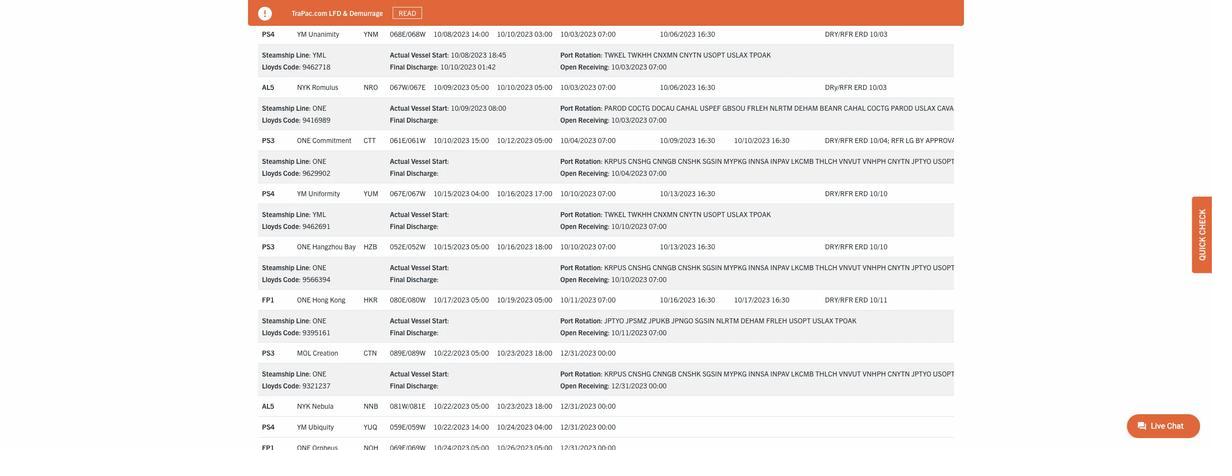 Task type: vqa. For each thing, say whether or not it's contained in the screenshot.


Task type: describe. For each thing, give the bounding box(es) containing it.
start for steamship line : one lloyds code : 9416989
[[432, 103, 447, 112]]

usopt inside port rotation : twkel twkhh cnxmn cnytn usopt uslax tpoak open receiving : 10/03/2023 07:00
[[703, 50, 725, 59]]

jptyo for port rotation : krpus cnshg cnngb cnshk sgsin mypkg innsa inpav lkcmb thlch vnvut vnhph cnytn jptyo usopt uslax tpoak open receiving : 10/10/2023 07:00
[[912, 263, 931, 272]]

steamship line : one lloyds code : 9566394
[[262, 263, 330, 284]]

one commitment
[[297, 136, 351, 145]]

lloyds for steamship line : one lloyds code : 9629902
[[262, 168, 282, 177]]

10/17/2023 05:00
[[434, 295, 489, 304]]

erd for 10/16/2023 18:00
[[855, 242, 868, 251]]

lkcmb for : 10/10/2023 07:00
[[791, 263, 814, 272]]

vessel for steamship line : one lloyds code : 9395161
[[411, 316, 430, 325]]

receiving inside port rotation : twkel twkhh cnxmn cnytn usopt uslax tpoak open receiving : 10/10/2023 07:00
[[578, 222, 608, 231]]

10/10 for 10/16/2023 18:00
[[870, 242, 888, 251]]

1 coctg from the left
[[628, 103, 650, 112]]

10/11
[[870, 295, 888, 304]]

10/12/2023
[[497, 136, 533, 145]]

10/16/2023 for 10/16/2023 16:30
[[660, 295, 696, 304]]

1 cahal from the left
[[676, 103, 698, 112]]

actual for steamship line : one lloyds code : 9395161
[[390, 316, 410, 325]]

dry/rfr
[[825, 83, 852, 92]]

steamship line : yml lloyds code : 9462691
[[262, 210, 330, 231]]

one inside steamship line : one lloyds code : 9566394
[[313, 263, 326, 272]]

tpoak inside the port rotation : krpus cnshg cnngb cnshk sgsin mypkg innsa inpav lkcmb thlch vnvut vnhph cnytn jptyo usopt uslax tpoak open receiving : 10/10/2023 07:00
[[979, 263, 1001, 272]]

one inside steamship line : one lloyds code : 9321237
[[313, 369, 326, 378]]

uspef
[[700, 103, 721, 112]]

10/15/2023 05:00
[[434, 242, 489, 251]]

steamship line : one lloyds code : 9416989
[[262, 103, 330, 124]]

&
[[343, 8, 348, 17]]

port rotation : krpus cnshg cnngb cnshk sgsin mypkg innsa inpav lkcmb thlch vnvut vnhph cnytn jptyo usopt uslax tpoak open receiving : 10/10/2023 07:00
[[560, 263, 1001, 284]]

discharge inside actual vessel start : 10/09/2023 08:00 final discharge :
[[406, 115, 437, 124]]

receiving inside port rotation : twkel twkhh cnxmn cnytn usopt uslax tpoak open receiving : 10/03/2023 07:00
[[578, 62, 608, 71]]

rotation for port rotation : jptyo jpsmz jpukb jpngo sgsin nlrtm deham frleh usopt uslax tpoak open receiving : 10/11/2023 07:00
[[575, 316, 601, 325]]

sgsin for : 10/11/2023 07:00
[[695, 316, 715, 325]]

one down 9416989
[[297, 136, 311, 145]]

receiving inside port rotation : parod coctg docau cahal uspef gbsou frleh nlrtm deham beanr cahal coctg parod uslax cavan usopt tpoak open receiving : 10/03/2023 07:00
[[578, 115, 608, 124]]

ps4 for ym unanimity
[[262, 29, 275, 38]]

10/09/2023 16:30
[[660, 136, 715, 145]]

mypkg for : 12/31/2023 00:00
[[724, 369, 747, 378]]

one left "hong"
[[297, 295, 311, 304]]

uslax inside port rotation : krpus cnshg cnngb cnshk sgsin mypkg innsa inpav lkcmb thlch vnvut vnhph cnytn jptyo usopt uslax tpoak open receiving : 12/31/2023 00:00
[[956, 369, 977, 378]]

open inside port rotation : krpus cnshg cnngb cnshk sgsin mypkg innsa inpav lkcmb thlch vnvut vnhph cnytn jptyo usopt uslax tpoak open receiving : 12/31/2023 00:00
[[560, 381, 577, 390]]

ps4 for ym ubiquity
[[262, 423, 275, 432]]

usopt inside the port rotation : krpus cnshg cnngb cnshk sgsin mypkg innsa inpav lkcmb thlch vnvut vnhph cnytn jptyo usopt uslax tpoak open receiving : 10/04/2023 07:00
[[933, 156, 955, 165]]

yum
[[364, 189, 378, 198]]

port for port rotation : twkel twkhh cnxmn cnytn usopt uslax tpoak open receiving : 10/10/2023 07:00
[[560, 210, 573, 219]]

deham inside port rotation : parod coctg docau cahal uspef gbsou frleh nlrtm deham beanr cahal coctg parod uslax cavan usopt tpoak open receiving : 10/03/2023 07:00
[[794, 103, 818, 112]]

cnxmn for : 10/10/2023 07:00
[[653, 210, 678, 219]]

docau
[[652, 103, 675, 112]]

uniformity
[[308, 189, 340, 198]]

10/16/2023 18:00
[[497, 242, 552, 251]]

ym uniformity
[[297, 189, 340, 198]]

hangzhou
[[312, 242, 343, 251]]

lloyds for steamship line : one lloyds code : 9321237
[[262, 381, 282, 390]]

port rotation : krpus cnshg cnngb cnshk sgsin mypkg innsa inpav lkcmb thlch vnvut vnhph cnytn jptyo usopt uslax tpoak open receiving : 10/04/2023 07:00
[[560, 156, 1001, 177]]

sgsin for : 10/10/2023 07:00
[[702, 263, 722, 272]]

final for steamship line : yml lloyds code : 9462691
[[390, 222, 405, 231]]

hzb
[[364, 242, 377, 251]]

code up ynm
[[364, 9, 382, 18]]

10/09/2023 for 10/09/2023 16:30
[[660, 136, 696, 145]]

steamship line : one lloyds code : 9629902
[[262, 156, 330, 177]]

steamship for steamship line : one lloyds code : 9566394
[[262, 263, 294, 272]]

10/17/2023 for 10/17/2023 05:00
[[434, 295, 469, 304]]

one inside the steamship line : one lloyds code : 9416989
[[313, 103, 326, 112]]

usopt inside the port rotation : krpus cnshg cnngb cnshk sgsin mypkg innsa inpav lkcmb thlch vnvut vnhph cnytn jptyo usopt uslax tpoak open receiving : 10/10/2023 07:00
[[933, 263, 955, 272]]

10/08/2023 inside actual vessel start : 10/08/2023 18:45 final discharge : 10/10/2023 01:42
[[451, 50, 487, 59]]

usopt inside port rotation : parod coctg docau cahal uspef gbsou frleh nlrtm deham beanr cahal coctg parod uslax cavan usopt tpoak open receiving : 10/03/2023 07:00
[[961, 103, 982, 112]]

usopt inside port rotation : krpus cnshg cnngb cnshk sgsin mypkg innsa inpav lkcmb thlch vnvut vnhph cnytn jptyo usopt uslax tpoak open receiving : 12/31/2023 00:00
[[933, 369, 955, 378]]

approval
[[926, 136, 959, 145]]

final inside actual vessel start : 10/09/2023 08:00 final discharge :
[[390, 115, 405, 124]]

07:00 inside the port rotation : krpus cnshg cnngb cnshk sgsin mypkg innsa inpav lkcmb thlch vnvut vnhph cnytn jptyo usopt uslax tpoak open receiving : 10/04/2023 07:00
[[649, 168, 667, 177]]

rotation for port rotation : twkel twkhh cnxmn cnytn usopt uslax tpoak open receiving : 10/10/2023 07:00
[[575, 210, 601, 219]]

uslax inside port rotation : jptyo jpsmz jpukb jpngo sgsin nlrtm deham frleh usopt uslax tpoak open receiving : 10/11/2023 07:00
[[812, 316, 833, 325]]

10/10/2023 inside port rotation : twkel twkhh cnxmn cnytn usopt uslax tpoak open receiving : 10/10/2023 07:00
[[611, 222, 647, 231]]

by
[[916, 136, 924, 145]]

ps3 for one hangzhou bay
[[262, 242, 275, 251]]

receiving inside the port rotation : krpus cnshg cnngb cnshk sgsin mypkg innsa inpav lkcmb thlch vnvut vnhph cnytn jptyo usopt uslax tpoak open receiving : 10/10/2023 07:00
[[578, 275, 608, 284]]

ctt
[[364, 136, 376, 145]]

ps3 for one commitment
[[262, 136, 275, 145]]

nlrtm inside port rotation : parod coctg docau cahal uspef gbsou frleh nlrtm deham beanr cahal coctg parod uslax cavan usopt tpoak open receiving : 10/03/2023 07:00
[[770, 103, 793, 112]]

discharge for steamship line : one lloyds code : 9629902
[[406, 168, 437, 177]]

01:42
[[478, 62, 496, 71]]

9462718
[[302, 62, 330, 71]]

10/22/2023 05:00 for 081w/081e
[[434, 402, 489, 411]]

port rotation : parod coctg docau cahal uspef gbsou frleh nlrtm deham beanr cahal coctg parod uslax cavan usopt tpoak open receiving : 10/03/2023 07:00
[[560, 103, 1006, 124]]

dry/rfr for 10/12/2023 05:00
[[825, 136, 853, 145]]

1 parod from the left
[[604, 103, 627, 112]]

demurrage
[[350, 8, 383, 17]]

tpoak inside port rotation : parod coctg docau cahal uspef gbsou frleh nlrtm deham beanr cahal coctg parod uslax cavan usopt tpoak open receiving : 10/03/2023 07:00
[[984, 103, 1006, 112]]

steamship line : one lloyds code : 9321237
[[262, 369, 330, 390]]

cnytn for port rotation : krpus cnshg cnngb cnshk sgsin mypkg innsa inpav lkcmb thlch vnvut vnhph cnytn jptyo usopt uslax tpoak open receiving : 12/31/2023 00:00
[[888, 369, 910, 378]]

steamship for steamship line : one lloyds code : 9395161
[[262, 316, 294, 325]]

vessel for steamship line : one lloyds code : 9629902
[[411, 156, 430, 165]]

discharge for steamship line : one lloyds code : 9566394
[[406, 275, 437, 284]]

deham inside port rotation : jptyo jpsmz jpukb jpngo sgsin nlrtm deham frleh usopt uslax tpoak open receiving : 10/11/2023 07:00
[[741, 316, 765, 325]]

yuq
[[364, 423, 377, 432]]

usopt inside port rotation : jptyo jpsmz jpukb jpngo sgsin nlrtm deham frleh usopt uslax tpoak open receiving : 10/11/2023 07:00
[[789, 316, 811, 325]]

ym for ym uniformity
[[297, 189, 307, 198]]

9629902
[[302, 168, 330, 177]]

10/03/2023 inside port rotation : parod coctg docau cahal uspef gbsou frleh nlrtm deham beanr cahal coctg parod uslax cavan usopt tpoak open receiving : 10/03/2023 07:00
[[611, 115, 647, 124]]

port rotation : twkel twkhh cnxmn cnytn usopt uslax tpoak open receiving : 10/10/2023 07:00
[[560, 210, 771, 231]]

line for 9416989
[[296, 103, 309, 112]]

nyk romulus
[[297, 83, 338, 92]]

quick check
[[1197, 209, 1207, 261]]

10/22/2023 14:00
[[434, 423, 489, 432]]

nnb
[[364, 402, 378, 411]]

actual vessel start : final discharge : for : 9462691
[[390, 210, 449, 231]]

9566394
[[302, 275, 330, 284]]

uslax inside port rotation : twkel twkhh cnxmn cnytn usopt uslax tpoak open receiving : 10/03/2023 07:00
[[727, 50, 748, 59]]

nyk nebula
[[297, 402, 334, 411]]

dry/rfr erd 10/04; rfr lg by approval only
[[825, 136, 978, 145]]

10/23/2023 18:00 for 081w/081e
[[497, 402, 552, 411]]

10/15/2023 for 10/15/2023 04:00
[[434, 189, 469, 198]]

creation
[[313, 349, 338, 358]]

18:00 for 052e/052w
[[534, 242, 552, 251]]

discharge inside actual vessel start : 10/08/2023 18:45 final discharge : 10/10/2023 01:42
[[406, 62, 437, 71]]

061e/061w
[[390, 136, 426, 145]]

vessel left &
[[315, 9, 338, 18]]

open inside the port rotation : krpus cnshg cnngb cnshk sgsin mypkg innsa inpav lkcmb thlch vnvut vnhph cnytn jptyo usopt uslax tpoak open receiving : 10/10/2023 07:00
[[560, 275, 577, 284]]

vessel for steamship line : one lloyds code : 9566394
[[411, 263, 430, 272]]

steamship for steamship line : yml lloyds code : 9462718
[[262, 50, 294, 59]]

frleh inside port rotation : jptyo jpsmz jpukb jpngo sgsin nlrtm deham frleh usopt uslax tpoak open receiving : 10/11/2023 07:00
[[766, 316, 787, 325]]

10/10/2023 inside the port rotation : krpus cnshg cnngb cnshk sgsin mypkg innsa inpav lkcmb thlch vnvut vnhph cnytn jptyo usopt uslax tpoak open receiving : 10/10/2023 07:00
[[611, 275, 647, 284]]

al5 for nyk nebula
[[262, 402, 274, 411]]

10/15/2023 04:00
[[434, 189, 489, 198]]

081w/081e
[[390, 402, 426, 411]]

17:00
[[534, 189, 552, 198]]

dry/rfr erd 10/10 for 10/16/2023 17:00
[[825, 189, 888, 198]]

10/19/2023 05:00
[[497, 295, 552, 304]]

line for 9629902
[[296, 156, 309, 165]]

18:00 for 089e/089w
[[534, 349, 552, 358]]

2 cahal from the left
[[844, 103, 866, 112]]

2 coctg from the left
[[867, 103, 889, 112]]

10/03/2023 inside port rotation : twkel twkhh cnxmn cnytn usopt uslax tpoak open receiving : 10/03/2023 07:00
[[611, 62, 647, 71]]

open inside the port rotation : krpus cnshg cnngb cnshk sgsin mypkg innsa inpav lkcmb thlch vnvut vnhph cnytn jptyo usopt uslax tpoak open receiving : 10/04/2023 07:00
[[560, 168, 577, 177]]

one inside steamship line : one lloyds code : 9629902
[[313, 156, 326, 165]]

10/09/2023 05:00
[[434, 83, 489, 92]]

jpsmz
[[626, 316, 647, 325]]

nebula
[[312, 402, 334, 411]]

ctn
[[364, 349, 377, 358]]

16:30 down the port rotation : krpus cnshg cnngb cnshk sgsin mypkg innsa inpav lkcmb thlch vnvut vnhph cnytn jptyo usopt uslax tpoak open receiving : 10/10/2023 07:00
[[772, 295, 789, 304]]

kong
[[330, 295, 345, 304]]

voyage
[[395, 9, 420, 18]]

16:30 for 10/12/2023 05:00
[[697, 136, 715, 145]]

port rotation : jptyo jpsmz jpukb jpngo sgsin nlrtm deham frleh usopt uslax tpoak open receiving : 10/11/2023 07:00
[[560, 316, 857, 337]]

dry/rfr erd 10/03
[[825, 83, 887, 92]]

9462691
[[302, 222, 330, 231]]

cnytn inside port rotation : twkel twkhh cnxmn cnytn usopt uslax tpoak open receiving : 10/03/2023 07:00
[[679, 50, 702, 59]]

00:00 inside port rotation : krpus cnshg cnngb cnshk sgsin mypkg innsa inpav lkcmb thlch vnvut vnhph cnytn jptyo usopt uslax tpoak open receiving : 12/31/2023 00:00
[[649, 381, 667, 390]]

cnshk for : 10/04/2023 07:00
[[678, 156, 701, 165]]

jpukb
[[649, 316, 670, 325]]

07:00 inside the port rotation : krpus cnshg cnngb cnshk sgsin mypkg innsa inpav lkcmb thlch vnvut vnhph cnytn jptyo usopt uslax tpoak open receiving : 10/10/2023 07:00
[[649, 275, 667, 284]]

dry/rfr erd 10/11
[[825, 295, 888, 304]]

cnngb for : 10/10/2023 07:00
[[653, 263, 676, 272]]

9416989
[[302, 115, 330, 124]]

frleh inside port rotation : parod coctg docau cahal uspef gbsou frleh nlrtm deham beanr cahal coctg parod uslax cavan usopt tpoak open receiving : 10/03/2023 07:00
[[747, 103, 768, 112]]

10/08/2023 14:00
[[434, 29, 489, 38]]

code for steamship line : yml lloyds code : 9462691
[[283, 222, 299, 231]]

052e/052w
[[390, 242, 426, 251]]

vessel for steamship line : one lloyds code : 9321237
[[411, 369, 430, 378]]

9395161
[[302, 328, 330, 337]]

krpus for 10/04/2023
[[604, 156, 626, 165]]

18:45
[[488, 50, 506, 59]]

2 parod from the left
[[891, 103, 913, 112]]

open inside port rotation : twkel twkhh cnxmn cnytn usopt uslax tpoak open receiving : 10/10/2023 07:00
[[560, 222, 577, 231]]

089e/089w
[[390, 349, 426, 358]]

12/31/2023 00:00 for 081w/081e
[[560, 402, 616, 411]]

tpoak inside the port rotation : krpus cnshg cnngb cnshk sgsin mypkg innsa inpav lkcmb thlch vnvut vnhph cnytn jptyo usopt uslax tpoak open receiving : 10/04/2023 07:00
[[979, 156, 1001, 165]]

line for 9395161
[[296, 316, 309, 325]]

steamship line : yml lloyds code : 9462718
[[262, 50, 330, 71]]

07:00 inside port rotation : twkel twkhh cnxmn cnytn usopt uslax tpoak open receiving : 10/10/2023 07:00
[[649, 222, 667, 231]]

open inside port rotation : twkel twkhh cnxmn cnytn usopt uslax tpoak open receiving : 10/03/2023 07:00
[[560, 62, 577, 71]]

cnytn for port rotation : krpus cnshg cnngb cnshk sgsin mypkg innsa inpav lkcmb thlch vnvut vnhph cnytn jptyo usopt uslax tpoak open receiving : 10/04/2023 07:00
[[888, 156, 910, 165]]

16:30 for 10/19/2023 05:00
[[697, 295, 715, 304]]

10/09/2023 inside actual vessel start : 10/09/2023 08:00 final discharge :
[[451, 103, 487, 112]]

romulus
[[312, 83, 338, 92]]

discharge for steamship line : yml lloyds code : 9462691
[[406, 222, 437, 231]]

twkel for 10/10/2023
[[604, 210, 626, 219]]

actual for steamship line : one lloyds code : 9321237
[[390, 369, 410, 378]]

0 vertical spatial 10/11/2023
[[560, 295, 596, 304]]

tpoak inside port rotation : jptyo jpsmz jpukb jpngo sgsin nlrtm deham frleh usopt uslax tpoak open receiving : 10/11/2023 07:00
[[835, 316, 857, 325]]

innsa for : 10/04/2023 07:00
[[748, 156, 769, 165]]

00:00 for 059e/059w
[[598, 423, 616, 432]]

00:00 for 081w/081e
[[598, 402, 616, 411]]

rotation for port rotation : krpus cnshg cnngb cnshk sgsin mypkg innsa inpav lkcmb thlch vnvut vnhph cnytn jptyo usopt uslax tpoak open receiving : 12/31/2023 00:00
[[575, 369, 601, 378]]

lg
[[906, 136, 914, 145]]

bay
[[344, 242, 356, 251]]

vessel for steamship line : one lloyds code : 9416989
[[411, 103, 430, 112]]

hong
[[312, 295, 328, 304]]

10/13/2023 16:30 for 18:00
[[660, 242, 715, 251]]

uslax inside the port rotation : krpus cnshg cnngb cnshk sgsin mypkg innsa inpav lkcmb thlch vnvut vnhph cnytn jptyo usopt uslax tpoak open receiving : 10/04/2023 07:00
[[956, 156, 977, 165]]

10/06/2023 for 10/10/2023 05:00
[[660, 83, 696, 92]]

10/06/2023 16:30 for 03:00
[[660, 29, 715, 38]]

0 vertical spatial 10/08/2023
[[434, 29, 469, 38]]

10/11/2023 inside port rotation : jptyo jpsmz jpukb jpngo sgsin nlrtm deham frleh usopt uslax tpoak open receiving : 10/11/2023 07:00
[[611, 328, 647, 337]]

15:00
[[471, 136, 489, 145]]

only
[[961, 136, 978, 145]]

port for port rotation : parod coctg docau cahal uspef gbsou frleh nlrtm deham beanr cahal coctg parod uslax cavan usopt tpoak open receiving : 10/03/2023 07:00
[[560, 103, 573, 112]]

code for steamship line : one lloyds code : 9629902
[[283, 168, 299, 177]]

tpoak inside port rotation : krpus cnshg cnngb cnshk sgsin mypkg innsa inpav lkcmb thlch vnvut vnhph cnytn jptyo usopt uslax tpoak open receiving : 12/31/2023 00:00
[[979, 369, 1001, 378]]

steamship for steamship line : one lloyds code : 9416989
[[262, 103, 294, 112]]

final for steamship line : one lloyds code : 9566394
[[390, 275, 405, 284]]

actual vessel start : 10/08/2023 18:45 final discharge : 10/10/2023 01:42
[[390, 50, 506, 71]]

dry/rfr erd 10/03
[[825, 29, 888, 38]]

line for 9566394
[[296, 263, 309, 272]]

cnxmn for : 10/03/2023 07:00
[[653, 50, 678, 59]]

lfd
[[329, 8, 342, 17]]

10/22/2023 for 081w/081e
[[434, 402, 469, 411]]

10/23/2023 for 089e/089w
[[497, 349, 533, 358]]

krpus for 12/31/2023
[[604, 369, 626, 378]]

03:00
[[534, 29, 552, 38]]

vnvut for port rotation : krpus cnshg cnngb cnshk sgsin mypkg innsa inpav lkcmb thlch vnvut vnhph cnytn jptyo usopt uslax tpoak open receiving : 10/04/2023 07:00
[[839, 156, 861, 165]]

16:30 for 10/10/2023 03:00
[[697, 29, 715, 38]]

one hangzhou bay
[[297, 242, 356, 251]]

vnhph for port rotation : krpus cnshg cnngb cnshk sgsin mypkg innsa inpav lkcmb thlch vnvut vnhph cnytn jptyo usopt uslax tpoak open receiving : 10/04/2023 07:00
[[863, 156, 886, 165]]

ps4 for ym uniformity
[[262, 189, 275, 198]]



Task type: locate. For each thing, give the bounding box(es) containing it.
discharge up the 067e/067w
[[406, 168, 437, 177]]

uslax inside port rotation : twkel twkhh cnxmn cnytn usopt uslax tpoak open receiving : 10/10/2023 07:00
[[727, 210, 748, 219]]

9321237
[[302, 381, 330, 390]]

twkel
[[604, 50, 626, 59], [604, 210, 626, 219]]

1 vertical spatial innsa
[[748, 263, 769, 272]]

068e/068w
[[390, 29, 426, 38]]

ps4 up steamship line : yml lloyds code : 9462691
[[262, 189, 275, 198]]

steamship
[[262, 50, 294, 59], [262, 103, 294, 112], [262, 156, 294, 165], [262, 210, 294, 219], [262, 263, 294, 272], [262, 316, 294, 325], [262, 369, 294, 378]]

lkcmb for : 12/31/2023 00:00
[[791, 369, 814, 378]]

2 vertical spatial 10/09/2023
[[660, 136, 696, 145]]

nyk for nyk nebula
[[297, 402, 310, 411]]

1 vertical spatial 14:00
[[471, 423, 489, 432]]

10/10/2023 inside actual vessel start : 10/08/2023 18:45 final discharge : 10/10/2023 01:42
[[440, 62, 476, 71]]

sgsin down 10/09/2023 16:30
[[702, 156, 722, 165]]

1 vertical spatial 10/04/2023
[[611, 168, 647, 177]]

1 start from the top
[[432, 50, 447, 59]]

parod up the dry/rfr erd 10/04; rfr lg by approval only
[[891, 103, 913, 112]]

0 vertical spatial cnxmn
[[653, 50, 678, 59]]

4 open from the top
[[560, 222, 577, 231]]

1 dry/rfr from the top
[[825, 29, 853, 38]]

2 12/31/2023 00:00 from the top
[[560, 402, 616, 411]]

cnxmn inside port rotation : twkel twkhh cnxmn cnytn usopt uslax tpoak open receiving : 10/03/2023 07:00
[[653, 50, 678, 59]]

steamship inside steamship line : one lloyds code : 9395161
[[262, 316, 294, 325]]

1 vertical spatial lkcmb
[[791, 263, 814, 272]]

erd for 10/10/2023 05:00
[[854, 83, 867, 92]]

0 vertical spatial vnvut
[[839, 156, 861, 165]]

3 thlch from the top
[[815, 369, 837, 378]]

ubiquity
[[308, 423, 334, 432]]

actual down the 067e/067w
[[390, 210, 410, 219]]

12/31/2023 for 081w/081e
[[560, 402, 596, 411]]

mol creation
[[297, 349, 338, 358]]

10/03/2023 07:00
[[560, 29, 616, 38], [560, 83, 616, 92]]

2 thlch from the top
[[815, 263, 837, 272]]

0 vertical spatial 10/16/2023
[[497, 189, 533, 198]]

0 vertical spatial 10/09/2023
[[434, 83, 469, 92]]

actual vessel start : final discharge : for : 9395161
[[390, 316, 449, 337]]

04:00 left 10/16/2023 17:00
[[471, 189, 489, 198]]

lloyds left 9416989
[[262, 115, 282, 124]]

05:00
[[471, 83, 489, 92], [534, 83, 552, 92], [534, 136, 552, 145], [471, 242, 489, 251], [471, 295, 489, 304], [534, 295, 552, 304], [471, 349, 489, 358], [471, 402, 489, 411]]

0 horizontal spatial 04:00
[[471, 189, 489, 198]]

al5 down steamship line : yml lloyds code : 9462718
[[262, 83, 274, 92]]

1 vertical spatial mypkg
[[724, 263, 747, 272]]

1 10/23/2023 from the top
[[497, 349, 533, 358]]

mypkg for : 10/10/2023 07:00
[[724, 263, 747, 272]]

gbsou
[[722, 103, 745, 112]]

2 line from the top
[[296, 103, 309, 112]]

3 dry/rfr from the top
[[825, 189, 853, 198]]

10/09/2023 down docau
[[660, 136, 696, 145]]

tpoak inside port rotation : twkel twkhh cnxmn cnytn usopt uslax tpoak open receiving : 10/10/2023 07:00
[[749, 210, 771, 219]]

line inside steamship line : one lloyds code : 9321237
[[296, 369, 309, 378]]

actual down 068e/068w
[[390, 50, 410, 59]]

one up the '9629902'
[[313, 156, 326, 165]]

line up 9462691
[[296, 210, 309, 219]]

10/17/2023 down the port rotation : krpus cnshg cnngb cnshk sgsin mypkg innsa inpav lkcmb thlch vnvut vnhph cnytn jptyo usopt uslax tpoak open receiving : 10/10/2023 07:00
[[734, 295, 770, 304]]

1 twkhh from the top
[[628, 50, 652, 59]]

10/12/2023 05:00
[[497, 136, 552, 145]]

0 vertical spatial nlrtm
[[770, 103, 793, 112]]

open inside port rotation : jptyo jpsmz jpukb jpngo sgsin nlrtm deham frleh usopt uslax tpoak open receiving : 10/11/2023 07:00
[[560, 328, 577, 337]]

ym left ubiquity
[[297, 423, 307, 432]]

0 vertical spatial 14:00
[[471, 29, 489, 38]]

rotation for port rotation : krpus cnshg cnngb cnshk sgsin mypkg innsa inpav lkcmb thlch vnvut vnhph cnytn jptyo usopt uslax tpoak open receiving : 10/10/2023 07:00
[[575, 263, 601, 272]]

code left 9321237
[[283, 381, 299, 390]]

actual for steamship line : one lloyds code : 9629902
[[390, 156, 410, 165]]

read
[[399, 8, 416, 17]]

line for 9462718
[[296, 50, 309, 59]]

inpav for : 12/31/2023 00:00
[[770, 369, 789, 378]]

yml inside steamship line : yml lloyds code : 9462718
[[313, 50, 326, 59]]

2 10/17/2023 from the left
[[734, 295, 770, 304]]

port for port rotation : krpus cnshg cnngb cnshk sgsin mypkg innsa inpav lkcmb thlch vnvut vnhph cnytn jptyo usopt uslax tpoak open receiving : 12/31/2023 00:00
[[560, 369, 573, 378]]

04:00 right 10/24/2023
[[534, 423, 552, 432]]

1 vertical spatial deham
[[741, 316, 765, 325]]

1 vertical spatial inpav
[[770, 263, 789, 272]]

0 vertical spatial 10/06/2023
[[660, 29, 696, 38]]

port inside port rotation : parod coctg docau cahal uspef gbsou frleh nlrtm deham beanr cahal coctg parod uslax cavan usopt tpoak open receiving : 10/03/2023 07:00
[[560, 103, 573, 112]]

code for steamship line : one lloyds code : 9395161
[[283, 328, 299, 337]]

nlrtm
[[770, 103, 793, 112], [716, 316, 739, 325]]

mypkg inside the port rotation : krpus cnshg cnngb cnshk sgsin mypkg innsa inpav lkcmb thlch vnvut vnhph cnytn jptyo usopt uslax tpoak open receiving : 10/10/2023 07:00
[[724, 263, 747, 272]]

code left the '9629902'
[[283, 168, 299, 177]]

2 10/23/2023 from the top
[[497, 402, 533, 411]]

start for steamship line : one lloyds code : 9629902
[[432, 156, 447, 165]]

04:00 for 10/24/2023 04:00
[[534, 423, 552, 432]]

1 vertical spatial 10/22/2023
[[434, 402, 469, 411]]

2 vertical spatial krpus
[[604, 369, 626, 378]]

5 rotation from the top
[[575, 263, 601, 272]]

10/13/2023 16:30 for 17:00
[[660, 189, 715, 198]]

line inside steamship line : one lloyds code : 9395161
[[296, 316, 309, 325]]

discharge for steamship line : one lloyds code : 9395161
[[406, 328, 437, 337]]

solid image
[[258, 7, 272, 21]]

discharge for steamship line : one lloyds code : 9321237
[[406, 381, 437, 390]]

quick
[[1197, 237, 1207, 261]]

vessel inside actual vessel start : 10/08/2023 18:45 final discharge : 10/10/2023 01:42
[[411, 50, 430, 59]]

trapac.com lfd & demurrage
[[292, 8, 383, 17]]

10/16/2023 for 10/16/2023 17:00
[[497, 189, 533, 198]]

steamship inside the steamship line : one lloyds code : 9416989
[[262, 103, 294, 112]]

line up 9395161
[[296, 316, 309, 325]]

3 cnshk from the top
[[678, 369, 701, 378]]

lloyds inside steamship line : one lloyds code : 9566394
[[262, 275, 282, 284]]

actual vessel start : final discharge : down 061e/061w
[[390, 156, 449, 177]]

cnshk for : 10/10/2023 07:00
[[678, 263, 701, 272]]

vnvut for port rotation : krpus cnshg cnngb cnshk sgsin mypkg innsa inpav lkcmb thlch vnvut vnhph cnytn jptyo usopt uslax tpoak open receiving : 12/31/2023 00:00
[[839, 369, 861, 378]]

10/24/2023
[[497, 423, 533, 432]]

10/23/2023
[[497, 349, 533, 358], [497, 402, 533, 411]]

lloyds left the '9629902'
[[262, 168, 282, 177]]

0 vertical spatial 10/23/2023
[[497, 349, 533, 358]]

lloyds for steamship line : yml lloyds code : 9462718
[[262, 62, 282, 71]]

1 yml from the top
[[313, 50, 326, 59]]

1 vertical spatial twkel
[[604, 210, 626, 219]]

1 actual from the top
[[390, 50, 410, 59]]

1 ps3 from the top
[[262, 136, 275, 145]]

inpav for : 10/04/2023 07:00
[[770, 156, 789, 165]]

2 vertical spatial cnngb
[[653, 369, 676, 378]]

0 horizontal spatial 10/11/2023
[[560, 295, 596, 304]]

2 vertical spatial thlch
[[815, 369, 837, 378]]

4 rotation from the top
[[575, 210, 601, 219]]

2 vertical spatial 10/16/2023
[[660, 295, 696, 304]]

vessel
[[315, 9, 338, 18], [411, 50, 430, 59], [411, 103, 430, 112], [411, 156, 430, 165], [411, 210, 430, 219], [411, 263, 430, 272], [411, 316, 430, 325], [411, 369, 430, 378]]

7 port from the top
[[560, 369, 573, 378]]

1 14:00 from the top
[[471, 29, 489, 38]]

10/22/2023
[[434, 349, 469, 358], [434, 402, 469, 411], [434, 423, 469, 432]]

mypkg for : 10/04/2023 07:00
[[724, 156, 747, 165]]

sgsin down port rotation : jptyo jpsmz jpukb jpngo sgsin nlrtm deham frleh usopt uslax tpoak open receiving : 10/11/2023 07:00
[[702, 369, 722, 378]]

2 vertical spatial ps3
[[262, 349, 275, 358]]

2 nyk from the top
[[297, 402, 310, 411]]

cnngb for : 12/31/2023 00:00
[[653, 369, 676, 378]]

actual vessel start : final discharge : for : 9629902
[[390, 156, 449, 177]]

cnngb inside the port rotation : krpus cnshg cnngb cnshk sgsin mypkg innsa inpav lkcmb thlch vnvut vnhph cnytn jptyo usopt uslax tpoak open receiving : 10/04/2023 07:00
[[653, 156, 676, 165]]

actual vessel start : 10/09/2023 08:00 final discharge :
[[390, 103, 506, 124]]

code inside steamship line : one lloyds code : 9321237
[[283, 381, 299, 390]]

ym ubiquity
[[297, 423, 334, 432]]

3 krpus from the top
[[604, 369, 626, 378]]

10/09/2023 up actual vessel start : 10/09/2023 08:00 final discharge :
[[434, 83, 469, 92]]

1 cnshg from the top
[[628, 156, 651, 165]]

discharge up 080e/080w on the left
[[406, 275, 437, 284]]

0 vertical spatial cnngb
[[653, 156, 676, 165]]

port inside port rotation : krpus cnshg cnngb cnshk sgsin mypkg innsa inpav lkcmb thlch vnvut vnhph cnytn jptyo usopt uslax tpoak open receiving : 12/31/2023 00:00
[[560, 369, 573, 378]]

nlrtm up 10/10/2023 16:30
[[770, 103, 793, 112]]

cnytn for port rotation : krpus cnshg cnngb cnshk sgsin mypkg innsa inpav lkcmb thlch vnvut vnhph cnytn jptyo usopt uslax tpoak open receiving : 10/10/2023 07:00
[[888, 263, 910, 272]]

lloyds left 9462691
[[262, 222, 282, 231]]

10/06/2023 16:30
[[660, 29, 715, 38], [660, 83, 715, 92]]

actual for steamship line : yml lloyds code : 9462691
[[390, 210, 410, 219]]

code left 9416989
[[283, 115, 299, 124]]

lloyds up 'fp1'
[[262, 275, 282, 284]]

discharge up the 067w/067e at the top of page
[[406, 62, 437, 71]]

line up 9462718
[[296, 50, 309, 59]]

4 final from the top
[[390, 222, 405, 231]]

lloyds down 'fp1'
[[262, 328, 282, 337]]

lloyds inside steamship line : one lloyds code : 9395161
[[262, 328, 282, 337]]

14:00 for 10/22/2023 14:00
[[471, 423, 489, 432]]

1 vertical spatial cnngb
[[653, 263, 676, 272]]

hkr
[[364, 295, 378, 304]]

1 ps4 from the top
[[262, 29, 275, 38]]

actual down "052e/052w"
[[390, 263, 410, 272]]

innsa for : 12/31/2023 00:00
[[748, 369, 769, 378]]

cnytn inside port rotation : krpus cnshg cnngb cnshk sgsin mypkg innsa inpav lkcmb thlch vnvut vnhph cnytn jptyo usopt uslax tpoak open receiving : 12/31/2023 00:00
[[888, 369, 910, 378]]

uslax inside port rotation : parod coctg docau cahal uspef gbsou frleh nlrtm deham beanr cahal coctg parod uslax cavan usopt tpoak open receiving : 10/03/2023 07:00
[[915, 103, 936, 112]]

2 10/06/2023 16:30 from the top
[[660, 83, 715, 92]]

2 vertical spatial cnshg
[[628, 369, 651, 378]]

sgsin up 10/16/2023 16:30
[[702, 263, 722, 272]]

1 dry/rfr erd 10/10 from the top
[[825, 189, 888, 198]]

6 rotation from the top
[[575, 316, 601, 325]]

2 start from the top
[[432, 103, 447, 112]]

067w/067e
[[390, 83, 426, 92]]

actual down 061e/061w
[[390, 156, 410, 165]]

2 port from the top
[[560, 103, 573, 112]]

one hong kong
[[297, 295, 345, 304]]

service
[[262, 9, 289, 18]]

actual vessel start : final discharge : down 089e/089w
[[390, 369, 449, 390]]

fp1
[[262, 295, 274, 304]]

1 vertical spatial 10/13/2023 16:30
[[660, 242, 715, 251]]

5 line from the top
[[296, 263, 309, 272]]

one up 9321237
[[313, 369, 326, 378]]

12/31/2023 for 089e/089w
[[560, 349, 596, 358]]

6 discharge from the top
[[406, 328, 437, 337]]

cnytn inside the port rotation : krpus cnshg cnngb cnshk sgsin mypkg innsa inpav lkcmb thlch vnvut vnhph cnytn jptyo usopt uslax tpoak open receiving : 10/04/2023 07:00
[[888, 156, 910, 165]]

0 vertical spatial 10/22/2023
[[434, 349, 469, 358]]

16:30 up port rotation : twkel twkhh cnxmn cnytn usopt uslax tpoak open receiving : 10/03/2023 07:00 on the top of page
[[697, 29, 715, 38]]

2 vertical spatial vnvut
[[839, 369, 861, 378]]

14:00 up 18:45 at the left top of the page
[[471, 29, 489, 38]]

16:30 down port rotation : twkel twkhh cnxmn cnytn usopt uslax tpoak open receiving : 10/10/2023 07:00
[[697, 242, 715, 251]]

10/16/2023 16:30
[[660, 295, 715, 304]]

receiving inside the port rotation : krpus cnshg cnngb cnshk sgsin mypkg innsa inpav lkcmb thlch vnvut vnhph cnytn jptyo usopt uslax tpoak open receiving : 10/04/2023 07:00
[[578, 168, 608, 177]]

2 10/03/2023 07:00 from the top
[[560, 83, 616, 92]]

dry/rfr for 10/16/2023 17:00
[[825, 189, 853, 198]]

cnngb
[[653, 156, 676, 165], [653, 263, 676, 272], [653, 369, 676, 378]]

1 vertical spatial 10/08/2023
[[451, 50, 487, 59]]

cnshk inside the port rotation : krpus cnshg cnngb cnshk sgsin mypkg innsa inpav lkcmb thlch vnvut vnhph cnytn jptyo usopt uslax tpoak open receiving : 10/10/2023 07:00
[[678, 263, 701, 272]]

10/13/2023 for 10/16/2023 18:00
[[660, 242, 696, 251]]

jptyo inside port rotation : jptyo jpsmz jpukb jpngo sgsin nlrtm deham frleh usopt uslax tpoak open receiving : 10/11/2023 07:00
[[604, 316, 624, 325]]

1 vertical spatial cnshg
[[628, 263, 651, 272]]

14:00 left 10/24/2023
[[471, 423, 489, 432]]

10/06/2023 16:30 up port rotation : twkel twkhh cnxmn cnytn usopt uslax tpoak open receiving : 10/03/2023 07:00 on the top of page
[[660, 29, 715, 38]]

vnvut for port rotation : krpus cnshg cnngb cnshk sgsin mypkg innsa inpav lkcmb thlch vnvut vnhph cnytn jptyo usopt uslax tpoak open receiving : 10/10/2023 07:00
[[839, 263, 861, 272]]

3 line from the top
[[296, 156, 309, 165]]

10/09/2023 down the 10/09/2023 05:00
[[451, 103, 487, 112]]

final for steamship line : one lloyds code : 9321237
[[390, 381, 405, 390]]

6 open from the top
[[560, 328, 577, 337]]

ps3 for mol creation
[[262, 349, 275, 358]]

07:00 inside port rotation : twkel twkhh cnxmn cnytn usopt uslax tpoak open receiving : 10/03/2023 07:00
[[649, 62, 667, 71]]

discharge up "052e/052w"
[[406, 222, 437, 231]]

final up the 067w/067e at the top of page
[[390, 62, 405, 71]]

port inside the port rotation : krpus cnshg cnngb cnshk sgsin mypkg innsa inpav lkcmb thlch vnvut vnhph cnytn jptyo usopt uslax tpoak open receiving : 10/10/2023 07:00
[[560, 263, 573, 272]]

open inside port rotation : parod coctg docau cahal uspef gbsou frleh nlrtm deham beanr cahal coctg parod uslax cavan usopt tpoak open receiving : 10/03/2023 07:00
[[560, 115, 577, 124]]

cnshg inside port rotation : krpus cnshg cnngb cnshk sgsin mypkg innsa inpav lkcmb thlch vnvut vnhph cnytn jptyo usopt uslax tpoak open receiving : 12/31/2023 00:00
[[628, 369, 651, 378]]

start
[[432, 50, 447, 59], [432, 103, 447, 112], [432, 156, 447, 165], [432, 210, 447, 219], [432, 263, 447, 272], [432, 316, 447, 325], [432, 369, 447, 378]]

port
[[560, 50, 573, 59], [560, 103, 573, 112], [560, 156, 573, 165], [560, 210, 573, 219], [560, 263, 573, 272], [560, 316, 573, 325], [560, 369, 573, 378]]

actual vessel start : final discharge : for : 9566394
[[390, 263, 449, 284]]

2 yml from the top
[[313, 210, 326, 219]]

2 dry/rfr from the top
[[825, 136, 853, 145]]

1 horizontal spatial cahal
[[844, 103, 866, 112]]

vessel for steamship line : yml lloyds code : 9462718
[[411, 50, 430, 59]]

lloyds for steamship line : one lloyds code : 9416989
[[262, 115, 282, 124]]

10/06/2023 up port rotation : twkel twkhh cnxmn cnytn usopt uslax tpoak open receiving : 10/03/2023 07:00 on the top of page
[[660, 29, 696, 38]]

rotation inside port rotation : parod coctg docau cahal uspef gbsou frleh nlrtm deham beanr cahal coctg parod uslax cavan usopt tpoak open receiving : 10/03/2023 07:00
[[575, 103, 601, 112]]

1 10/22/2023 from the top
[[434, 349, 469, 358]]

vnvut inside the port rotation : krpus cnshg cnngb cnshk sgsin mypkg innsa inpav lkcmb thlch vnvut vnhph cnytn jptyo usopt uslax tpoak open receiving : 10/10/2023 07:00
[[839, 263, 861, 272]]

innsa inside the port rotation : krpus cnshg cnngb cnshk sgsin mypkg innsa inpav lkcmb thlch vnvut vnhph cnytn jptyo usopt uslax tpoak open receiving : 10/04/2023 07:00
[[748, 156, 769, 165]]

12/31/2023 00:00 for 059e/059w
[[560, 423, 616, 432]]

0 vertical spatial 10/22/2023 05:00
[[434, 349, 489, 358]]

5 receiving from the top
[[578, 275, 608, 284]]

2 dry/rfr erd 10/10 from the top
[[825, 242, 888, 251]]

cnshg for 10/04/2023
[[628, 156, 651, 165]]

final up 061e/061w
[[390, 115, 405, 124]]

0 horizontal spatial cahal
[[676, 103, 698, 112]]

coctg down dry/rfr erd 10/03
[[867, 103, 889, 112]]

mol
[[297, 349, 311, 358]]

2 cnshk from the top
[[678, 263, 701, 272]]

code up mol
[[283, 328, 299, 337]]

ynm
[[364, 29, 378, 38]]

final inside actual vessel start : 10/08/2023 18:45 final discharge : 10/10/2023 01:42
[[390, 62, 405, 71]]

port rotation : twkel twkhh cnxmn cnytn usopt uslax tpoak open receiving : 10/03/2023 07:00
[[560, 50, 771, 71]]

cnytn inside port rotation : twkel twkhh cnxmn cnytn usopt uslax tpoak open receiving : 10/10/2023 07:00
[[679, 210, 702, 219]]

final up the 067e/067w
[[390, 168, 405, 177]]

10/13/2023 up port rotation : twkel twkhh cnxmn cnytn usopt uslax tpoak open receiving : 10/10/2023 07:00
[[660, 189, 696, 198]]

00:00 for 089e/089w
[[598, 349, 616, 358]]

10/13/2023 16:30 up port rotation : twkel twkhh cnxmn cnytn usopt uslax tpoak open receiving : 10/10/2023 07:00
[[660, 189, 715, 198]]

inpav
[[770, 156, 789, 165], [770, 263, 789, 272], [770, 369, 789, 378]]

sgsin for : 10/04/2023 07:00
[[702, 156, 722, 165]]

10/13/2023 for 10/16/2023 17:00
[[660, 189, 696, 198]]

5 port from the top
[[560, 263, 573, 272]]

innsa inside the port rotation : krpus cnshg cnngb cnshk sgsin mypkg innsa inpav lkcmb thlch vnvut vnhph cnytn jptyo usopt uslax tpoak open receiving : 10/10/2023 07:00
[[748, 263, 769, 272]]

1 vertical spatial 10/23/2023
[[497, 402, 533, 411]]

10/06/2023 16:30 for 05:00
[[660, 83, 715, 92]]

sgsin right jpngo
[[695, 316, 715, 325]]

ps3 left mol
[[262, 349, 275, 358]]

3 ps4 from the top
[[262, 423, 275, 432]]

ym left uniformity
[[297, 189, 307, 198]]

line up the '9629902'
[[296, 156, 309, 165]]

quick check link
[[1192, 197, 1212, 273]]

actual down the 067w/067e at the top of page
[[390, 103, 410, 112]]

1 horizontal spatial parod
[[891, 103, 913, 112]]

usopt inside port rotation : twkel twkhh cnxmn cnytn usopt uslax tpoak open receiving : 10/10/2023 07:00
[[703, 210, 725, 219]]

10/23/2023 for 081w/081e
[[497, 402, 533, 411]]

1 vertical spatial 10/03
[[869, 83, 887, 92]]

lkcmb
[[791, 156, 814, 165], [791, 263, 814, 272], [791, 369, 814, 378]]

one left hangzhou
[[297, 242, 311, 251]]

vnvut
[[839, 156, 861, 165], [839, 263, 861, 272], [839, 369, 861, 378]]

2 ps3 from the top
[[262, 242, 275, 251]]

0 vertical spatial mypkg
[[724, 156, 747, 165]]

1 vertical spatial 10/22/2023 05:00
[[434, 402, 489, 411]]

ps3 up steamship line : one lloyds code : 9566394 on the left of page
[[262, 242, 275, 251]]

final up 080e/080w on the left
[[390, 275, 405, 284]]

3 lkcmb from the top
[[791, 369, 814, 378]]

5 start from the top
[[432, 263, 447, 272]]

1 rotation from the top
[[575, 50, 601, 59]]

0 vertical spatial cnshk
[[678, 156, 701, 165]]

1 vertical spatial cnxmn
[[653, 210, 678, 219]]

7 discharge from the top
[[406, 381, 437, 390]]

10/13/2023 down port rotation : twkel twkhh cnxmn cnytn usopt uslax tpoak open receiving : 10/10/2023 07:00
[[660, 242, 696, 251]]

2 innsa from the top
[[748, 263, 769, 272]]

erd
[[855, 29, 868, 38], [854, 83, 867, 92], [855, 136, 868, 145], [855, 189, 868, 198], [855, 242, 868, 251], [855, 295, 868, 304]]

tpoak inside port rotation : twkel twkhh cnxmn cnytn usopt uslax tpoak open receiving : 10/03/2023 07:00
[[749, 50, 771, 59]]

2 18:00 from the top
[[534, 349, 552, 358]]

18:00
[[534, 242, 552, 251], [534, 349, 552, 358], [534, 402, 552, 411]]

0 horizontal spatial nlrtm
[[716, 316, 739, 325]]

steamship inside steamship line : yml lloyds code : 9462718
[[262, 50, 294, 59]]

10/10/2023 05:00
[[497, 83, 552, 92]]

10/08/2023
[[434, 29, 469, 38], [451, 50, 487, 59]]

line inside steamship line : one lloyds code : 9566394
[[296, 263, 309, 272]]

2 lkcmb from the top
[[791, 263, 814, 272]]

10/03/2023 07:00 for 10/10/2023 03:00
[[560, 29, 616, 38]]

1 mypkg from the top
[[724, 156, 747, 165]]

16:30 up uspef in the right of the page
[[697, 83, 715, 92]]

1 vertical spatial ym
[[297, 189, 307, 198]]

16:30
[[697, 29, 715, 38], [697, 83, 715, 92], [697, 136, 715, 145], [772, 136, 789, 145], [697, 189, 715, 198], [697, 242, 715, 251], [697, 295, 715, 304], [772, 295, 789, 304]]

0 vertical spatial twkhh
[[628, 50, 652, 59]]

1 10/13/2023 16:30 from the top
[[660, 189, 715, 198]]

10/03
[[870, 29, 888, 38], [869, 83, 887, 92]]

vessel down 089e/089w
[[411, 369, 430, 378]]

cavan
[[937, 103, 959, 112]]

port for port rotation : twkel twkhh cnxmn cnytn usopt uslax tpoak open receiving : 10/03/2023 07:00
[[560, 50, 573, 59]]

yml up 9462718
[[313, 50, 326, 59]]

one up 9416989
[[313, 103, 326, 112]]

code for steamship line : yml lloyds code : 9462718
[[283, 62, 299, 71]]

1 inpav from the top
[[770, 156, 789, 165]]

2 twkel from the top
[[604, 210, 626, 219]]

nyk
[[297, 83, 310, 92], [297, 402, 310, 411]]

steamship inside steamship line : yml lloyds code : 9462691
[[262, 210, 294, 219]]

nyk for nyk romulus
[[297, 83, 310, 92]]

2 10/15/2023 from the top
[[434, 242, 469, 251]]

steamship line : one lloyds code : 9395161
[[262, 316, 330, 337]]

ps4 down solid image
[[262, 29, 275, 38]]

10/19/2023
[[497, 295, 533, 304]]

10/22/2023 up 10/22/2023 14:00
[[434, 402, 469, 411]]

one up 9395161
[[313, 316, 326, 325]]

07:00 inside port rotation : jptyo jpsmz jpukb jpngo sgsin nlrtm deham frleh usopt uslax tpoak open receiving : 10/11/2023 07:00
[[649, 328, 667, 337]]

10/04/2023 07:00
[[560, 136, 616, 145]]

0 vertical spatial 10/13/2023
[[660, 189, 696, 198]]

line up 9566394
[[296, 263, 309, 272]]

twkel inside port rotation : twkel twkhh cnxmn cnytn usopt uslax tpoak open receiving : 10/10/2023 07:00
[[604, 210, 626, 219]]

3 inpav from the top
[[770, 369, 789, 378]]

vnhph inside the port rotation : krpus cnshg cnngb cnshk sgsin mypkg innsa inpav lkcmb thlch vnvut vnhph cnytn jptyo usopt uslax tpoak open receiving : 10/10/2023 07:00
[[863, 263, 886, 272]]

16:30 up port rotation : jptyo jpsmz jpukb jpngo sgsin nlrtm deham frleh usopt uslax tpoak open receiving : 10/11/2023 07:00
[[697, 295, 715, 304]]

port rotation : krpus cnshg cnngb cnshk sgsin mypkg innsa inpav lkcmb thlch vnvut vnhph cnytn jptyo usopt uslax tpoak open receiving : 12/31/2023 00:00
[[560, 369, 1001, 390]]

10/04/2023
[[560, 136, 596, 145], [611, 168, 647, 177]]

vnhph inside port rotation : krpus cnshg cnngb cnshk sgsin mypkg innsa inpav lkcmb thlch vnvut vnhph cnytn jptyo usopt uslax tpoak open receiving : 12/31/2023 00:00
[[863, 369, 886, 378]]

lloyds left 9462718
[[262, 62, 282, 71]]

1 vertical spatial krpus
[[604, 263, 626, 272]]

cnshg for 10/10/2023
[[628, 263, 651, 272]]

3 ym from the top
[[297, 423, 307, 432]]

10/22/2023 right 059e/059w
[[434, 423, 469, 432]]

actual vessel start : final discharge : up 080e/080w on the left
[[390, 263, 449, 284]]

1 vertical spatial thlch
[[815, 263, 837, 272]]

0 vertical spatial al5
[[262, 83, 274, 92]]

10/17/2023 right 080e/080w on the left
[[434, 295, 469, 304]]

16:30 up port rotation : twkel twkhh cnxmn cnytn usopt uslax tpoak open receiving : 10/10/2023 07:00
[[697, 189, 715, 198]]

1 vertical spatial yml
[[313, 210, 326, 219]]

sgsin inside port rotation : jptyo jpsmz jpukb jpngo sgsin nlrtm deham frleh usopt uslax tpoak open receiving : 10/11/2023 07:00
[[695, 316, 715, 325]]

16:30 up the port rotation : krpus cnshg cnngb cnshk sgsin mypkg innsa inpav lkcmb thlch vnvut vnhph cnytn jptyo usopt uslax tpoak open receiving : 10/04/2023 07:00
[[772, 136, 789, 145]]

2 10/22/2023 from the top
[[434, 402, 469, 411]]

1 cnngb from the top
[[653, 156, 676, 165]]

nyk left romulus
[[297, 83, 310, 92]]

2 cnxmn from the top
[[653, 210, 678, 219]]

0 vertical spatial 10/03/2023 07:00
[[560, 29, 616, 38]]

final for steamship line : one lloyds code : 9629902
[[390, 168, 405, 177]]

port inside port rotation : twkel twkhh cnxmn cnytn usopt uslax tpoak open receiving : 10/03/2023 07:00
[[560, 50, 573, 59]]

4 actual from the top
[[390, 210, 410, 219]]

2 10/22/2023 05:00 from the top
[[434, 402, 489, 411]]

0 vertical spatial dry/rfr erd 10/10
[[825, 189, 888, 198]]

jptyo inside port rotation : krpus cnshg cnngb cnshk sgsin mypkg innsa inpav lkcmb thlch vnvut vnhph cnytn jptyo usopt uslax tpoak open receiving : 12/31/2023 00:00
[[912, 369, 931, 378]]

1 vertical spatial vnvut
[[839, 263, 861, 272]]

2 vertical spatial 12/31/2023 00:00
[[560, 423, 616, 432]]

jptyo inside the port rotation : krpus cnshg cnngb cnshk sgsin mypkg innsa inpav lkcmb thlch vnvut vnhph cnytn jptyo usopt uslax tpoak open receiving : 10/04/2023 07:00
[[912, 156, 931, 165]]

0 vertical spatial 18:00
[[534, 242, 552, 251]]

inpav inside the port rotation : krpus cnshg cnngb cnshk sgsin mypkg innsa inpav lkcmb thlch vnvut vnhph cnytn jptyo usopt uslax tpoak open receiving : 10/04/2023 07:00
[[770, 156, 789, 165]]

2 actual from the top
[[390, 103, 410, 112]]

1 vertical spatial 10/10/2023 07:00
[[560, 242, 616, 251]]

2 vertical spatial cnshk
[[678, 369, 701, 378]]

line for 9321237
[[296, 369, 309, 378]]

start inside actual vessel start : 10/08/2023 18:45 final discharge : 10/10/2023 01:42
[[432, 50, 447, 59]]

4 lloyds from the top
[[262, 222, 282, 231]]

start for steamship line : one lloyds code : 9321237
[[432, 369, 447, 378]]

0 horizontal spatial 10/17/2023
[[434, 295, 469, 304]]

12/31/2023 inside port rotation : krpus cnshg cnngb cnshk sgsin mypkg innsa inpav lkcmb thlch vnvut vnhph cnytn jptyo usopt uslax tpoak open receiving : 12/31/2023 00:00
[[611, 381, 647, 390]]

vessel down "052e/052w"
[[411, 263, 430, 272]]

14:00 for 10/08/2023 14:00
[[471, 29, 489, 38]]

1 line from the top
[[296, 50, 309, 59]]

vnvut inside the port rotation : krpus cnshg cnngb cnshk sgsin mypkg innsa inpav lkcmb thlch vnvut vnhph cnytn jptyo usopt uslax tpoak open receiving : 10/04/2023 07:00
[[839, 156, 861, 165]]

0 horizontal spatial coctg
[[628, 103, 650, 112]]

3 ps3 from the top
[[262, 349, 275, 358]]

rotation inside port rotation : twkel twkhh cnxmn cnytn usopt uslax tpoak open receiving : 10/10/2023 07:00
[[575, 210, 601, 219]]

5 final from the top
[[390, 275, 405, 284]]

3 cnshg from the top
[[628, 369, 651, 378]]

mypkg inside the port rotation : krpus cnshg cnngb cnshk sgsin mypkg innsa inpav lkcmb thlch vnvut vnhph cnytn jptyo usopt uslax tpoak open receiving : 10/04/2023 07:00
[[724, 156, 747, 165]]

2 vertical spatial lkcmb
[[791, 369, 814, 378]]

trapac.com
[[292, 8, 328, 17]]

2 vnhph from the top
[[863, 263, 886, 272]]

1 vertical spatial 10/06/2023
[[660, 83, 696, 92]]

1 10/10/2023 07:00 from the top
[[560, 189, 616, 198]]

cahal
[[676, 103, 698, 112], [844, 103, 866, 112]]

1 vertical spatial 10/23/2023 18:00
[[497, 402, 552, 411]]

10/11/2023
[[560, 295, 596, 304], [611, 328, 647, 337]]

one
[[313, 103, 326, 112], [297, 136, 311, 145], [313, 156, 326, 165], [297, 242, 311, 251], [313, 263, 326, 272], [297, 295, 311, 304], [313, 316, 326, 325], [313, 369, 326, 378]]

code left 9462691
[[283, 222, 299, 231]]

lloyds inside steamship line : yml lloyds code : 9462691
[[262, 222, 282, 231]]

10/09/2023
[[434, 83, 469, 92], [451, 103, 487, 112], [660, 136, 696, 145]]

10/22/2023 right 089e/089w
[[434, 349, 469, 358]]

0 vertical spatial thlch
[[815, 156, 837, 165]]

line inside steamship line : yml lloyds code : 9462691
[[296, 210, 309, 219]]

1 vertical spatial frleh
[[766, 316, 787, 325]]

ps3 down the steamship line : one lloyds code : 9416989
[[262, 136, 275, 145]]

steamship inside steamship line : one lloyds code : 9629902
[[262, 156, 294, 165]]

thlch for : 12/31/2023 00:00
[[815, 369, 837, 378]]

2 vertical spatial mypkg
[[724, 369, 747, 378]]

line inside the steamship line : one lloyds code : 9416989
[[296, 103, 309, 112]]

twkel inside port rotation : twkel twkhh cnxmn cnytn usopt uslax tpoak open receiving : 10/03/2023 07:00
[[604, 50, 626, 59]]

0 vertical spatial vnhph
[[863, 156, 886, 165]]

4 port from the top
[[560, 210, 573, 219]]

4 line from the top
[[296, 210, 309, 219]]

1 thlch from the top
[[815, 156, 837, 165]]

1 10/13/2023 from the top
[[660, 189, 696, 198]]

rotation for port rotation : twkel twkhh cnxmn cnytn usopt uslax tpoak open receiving : 10/03/2023 07:00
[[575, 50, 601, 59]]

ps3
[[262, 136, 275, 145], [262, 242, 275, 251], [262, 349, 275, 358]]

final up "052e/052w"
[[390, 222, 405, 231]]

1 vertical spatial twkhh
[[628, 210, 652, 219]]

1 vertical spatial 10/15/2023
[[434, 242, 469, 251]]

067e/067w
[[390, 189, 426, 198]]

00:00
[[598, 349, 616, 358], [649, 381, 667, 390], [598, 402, 616, 411], [598, 423, 616, 432]]

innsa inside port rotation : krpus cnshg cnngb cnshk sgsin mypkg innsa inpav lkcmb thlch vnvut vnhph cnytn jptyo usopt uslax tpoak open receiving : 12/31/2023 00:00
[[748, 369, 769, 378]]

cnshk
[[678, 156, 701, 165], [678, 263, 701, 272], [678, 369, 701, 378]]

vessel inside actual vessel start : 10/09/2023 08:00 final discharge :
[[411, 103, 430, 112]]

vnhph
[[863, 156, 886, 165], [863, 263, 886, 272], [863, 369, 886, 378]]

actual for steamship line : one lloyds code : 9566394
[[390, 263, 410, 272]]

erd for 10/16/2023 17:00
[[855, 189, 868, 198]]

jptyo for port rotation : krpus cnshg cnngb cnshk sgsin mypkg innsa inpav lkcmb thlch vnvut vnhph cnytn jptyo usopt uslax tpoak open receiving : 10/04/2023 07:00
[[912, 156, 931, 165]]

1 vertical spatial nyk
[[297, 402, 310, 411]]

1 horizontal spatial coctg
[[867, 103, 889, 112]]

10/04;
[[870, 136, 890, 145]]

08:00
[[488, 103, 506, 112]]

commitment
[[312, 136, 351, 145]]

line inside steamship line : yml lloyds code : 9462718
[[296, 50, 309, 59]]

059e/059w
[[390, 423, 426, 432]]

7 open from the top
[[560, 381, 577, 390]]

rotation inside port rotation : jptyo jpsmz jpukb jpngo sgsin nlrtm deham frleh usopt uslax tpoak open receiving : 10/11/2023 07:00
[[575, 316, 601, 325]]

7 receiving from the top
[[578, 381, 608, 390]]

12/31/2023 for 059e/059w
[[560, 423, 596, 432]]

ps4 left ym ubiquity
[[262, 423, 275, 432]]

2 14:00 from the top
[[471, 423, 489, 432]]

0 horizontal spatial parod
[[604, 103, 627, 112]]

steamship inside steamship line : one lloyds code : 9321237
[[262, 369, 294, 378]]

0 vertical spatial 04:00
[[471, 189, 489, 198]]

1 horizontal spatial 10/11/2023
[[611, 328, 647, 337]]

10/23/2023 18:00
[[497, 349, 552, 358], [497, 402, 552, 411]]

receiving inside port rotation : jptyo jpsmz jpukb jpngo sgsin nlrtm deham frleh usopt uslax tpoak open receiving : 10/11/2023 07:00
[[578, 328, 608, 337]]

2 cnngb from the top
[[653, 263, 676, 272]]

1 horizontal spatial deham
[[794, 103, 818, 112]]

0 vertical spatial lkcmb
[[791, 156, 814, 165]]

uslax inside the port rotation : krpus cnshg cnngb cnshk sgsin mypkg innsa inpav lkcmb thlch vnvut vnhph cnytn jptyo usopt uslax tpoak open receiving : 10/10/2023 07:00
[[956, 263, 977, 272]]

start inside actual vessel start : 10/09/2023 08:00 final discharge :
[[432, 103, 447, 112]]

vessel for steamship line : yml lloyds code : 9462691
[[411, 210, 430, 219]]

6 port from the top
[[560, 316, 573, 325]]

1 10/10 from the top
[[870, 189, 888, 198]]

0 vertical spatial ps4
[[262, 29, 275, 38]]

10/06/2023 up docau
[[660, 83, 696, 92]]

7 steamship from the top
[[262, 369, 294, 378]]

lloyds inside steamship line : one lloyds code : 9629902
[[262, 168, 282, 177]]

thlch inside the port rotation : krpus cnshg cnngb cnshk sgsin mypkg innsa inpav lkcmb thlch vnvut vnhph cnytn jptyo usopt uslax tpoak open receiving : 10/10/2023 07:00
[[815, 263, 837, 272]]

line up 9321237
[[296, 369, 309, 378]]

2 vertical spatial ym
[[297, 423, 307, 432]]

lloyds for steamship line : one lloyds code : 9395161
[[262, 328, 282, 337]]

sgsin
[[702, 156, 722, 165], [702, 263, 722, 272], [695, 316, 715, 325], [702, 369, 722, 378]]

1 vertical spatial 10/13/2023
[[660, 242, 696, 251]]

2 vertical spatial innsa
[[748, 369, 769, 378]]

one inside steamship line : one lloyds code : 9395161
[[313, 316, 326, 325]]

line inside steamship line : one lloyds code : 9629902
[[296, 156, 309, 165]]

twkhh inside port rotation : twkel twkhh cnxmn cnytn usopt uslax tpoak open receiving : 10/10/2023 07:00
[[628, 210, 652, 219]]

frleh right gbsou
[[747, 103, 768, 112]]

lloyds inside steamship line : one lloyds code : 9321237
[[262, 381, 282, 390]]

nro
[[364, 83, 378, 92]]

10/10 for 10/16/2023 17:00
[[870, 189, 888, 198]]

2 vertical spatial 18:00
[[534, 402, 552, 411]]

4 receiving from the top
[[578, 222, 608, 231]]

10/22/2023 05:00 for 089e/089w
[[434, 349, 489, 358]]

code left 9566394
[[283, 275, 299, 284]]

1 vertical spatial nlrtm
[[716, 316, 739, 325]]

1 twkel from the top
[[604, 50, 626, 59]]

final up 089e/089w
[[390, 328, 405, 337]]

twkhh for 10/03/2023
[[628, 50, 652, 59]]

1 vertical spatial cnshk
[[678, 263, 701, 272]]

vnhph for port rotation : krpus cnshg cnngb cnshk sgsin mypkg innsa inpav lkcmb thlch vnvut vnhph cnytn jptyo usopt uslax tpoak open receiving : 10/10/2023 07:00
[[863, 263, 886, 272]]

ym for ym ubiquity
[[297, 423, 307, 432]]

al5 down steamship line : one lloyds code : 9321237
[[262, 402, 274, 411]]

port for port rotation : krpus cnshg cnngb cnshk sgsin mypkg innsa inpav lkcmb thlch vnvut vnhph cnytn jptyo usopt uslax tpoak open receiving : 10/10/2023 07:00
[[560, 263, 573, 272]]

al5 for nyk romulus
[[262, 83, 274, 92]]

cnshg inside the port rotation : krpus cnshg cnngb cnshk sgsin mypkg innsa inpav lkcmb thlch vnvut vnhph cnytn jptyo usopt uslax tpoak open receiving : 10/10/2023 07:00
[[628, 263, 651, 272]]

080e/080w
[[390, 295, 426, 304]]

10/10/2023 07:00 for 17:00
[[560, 189, 616, 198]]

6 receiving from the top
[[578, 328, 608, 337]]

ym left the unanimity
[[297, 29, 307, 38]]

nlrtm inside port rotation : jptyo jpsmz jpukb jpngo sgsin nlrtm deham frleh usopt uslax tpoak open receiving : 10/11/2023 07:00
[[716, 316, 739, 325]]

rotation
[[575, 50, 601, 59], [575, 103, 601, 112], [575, 156, 601, 165], [575, 210, 601, 219], [575, 263, 601, 272], [575, 316, 601, 325], [575, 369, 601, 378]]

2 vnvut from the top
[[839, 263, 861, 272]]

1 vertical spatial dry/rfr erd 10/10
[[825, 242, 888, 251]]

vessel down the 067w/067e at the top of page
[[411, 103, 430, 112]]

0 vertical spatial 10/10/2023 07:00
[[560, 189, 616, 198]]

rotation inside the port rotation : krpus cnshg cnngb cnshk sgsin mypkg innsa inpav lkcmb thlch vnvut vnhph cnytn jptyo usopt uslax tpoak open receiving : 10/04/2023 07:00
[[575, 156, 601, 165]]

actual vessel start : final discharge : up 089e/089w
[[390, 316, 449, 337]]

krpus inside the port rotation : krpus cnshg cnngb cnshk sgsin mypkg innsa inpav lkcmb thlch vnvut vnhph cnytn jptyo usopt uslax tpoak open receiving : 10/04/2023 07:00
[[604, 156, 626, 165]]

1 vertical spatial 04:00
[[534, 423, 552, 432]]

receiving inside port rotation : krpus cnshg cnngb cnshk sgsin mypkg innsa inpav lkcmb thlch vnvut vnhph cnytn jptyo usopt uslax tpoak open receiving : 12/31/2023 00:00
[[578, 381, 608, 390]]

2 inpav from the top
[[770, 263, 789, 272]]

cnytn
[[679, 50, 702, 59], [888, 156, 910, 165], [679, 210, 702, 219], [888, 263, 910, 272], [888, 369, 910, 378]]

6 start from the top
[[432, 316, 447, 325]]

mypkg
[[724, 156, 747, 165], [724, 263, 747, 272], [724, 369, 747, 378]]

vessel down 061e/061w
[[411, 156, 430, 165]]

1 vertical spatial ps4
[[262, 189, 275, 198]]

1 10/06/2023 16:30 from the top
[[660, 29, 715, 38]]

07:00 inside port rotation : parod coctg docau cahal uspef gbsou frleh nlrtm deham beanr cahal coctg parod uslax cavan usopt tpoak open receiving : 10/03/2023 07:00
[[649, 115, 667, 124]]

frleh
[[747, 103, 768, 112], [766, 316, 787, 325]]

lloyds left 9321237
[[262, 381, 282, 390]]

0 vertical spatial 10/10
[[870, 189, 888, 198]]

code inside the steamship line : one lloyds code : 9416989
[[283, 115, 299, 124]]

0 vertical spatial deham
[[794, 103, 818, 112]]

1 lloyds from the top
[[262, 62, 282, 71]]

check
[[1197, 209, 1207, 235]]

erd for 10/12/2023 05:00
[[855, 136, 868, 145]]

actual down 089e/089w
[[390, 369, 410, 378]]

rfr
[[891, 136, 904, 145]]

nyk left nebula
[[297, 402, 310, 411]]

code for steamship line : one lloyds code : 9321237
[[283, 381, 299, 390]]

3 rotation from the top
[[575, 156, 601, 165]]

1 vertical spatial 10/06/2023 16:30
[[660, 83, 715, 92]]

1 vertical spatial al5
[[262, 402, 274, 411]]

actual down 080e/080w on the left
[[390, 316, 410, 325]]

2 steamship from the top
[[262, 103, 294, 112]]

port for port rotation : krpus cnshg cnngb cnshk sgsin mypkg innsa inpav lkcmb thlch vnvut vnhph cnytn jptyo usopt uslax tpoak open receiving : 10/04/2023 07:00
[[560, 156, 573, 165]]

1 vertical spatial 10/03/2023 07:00
[[560, 83, 616, 92]]

10/06/2023 for 10/10/2023 03:00
[[660, 29, 696, 38]]

thlch
[[815, 156, 837, 165], [815, 263, 837, 272], [815, 369, 837, 378]]

2 10/13/2023 from the top
[[660, 242, 696, 251]]

0 vertical spatial 10/03
[[870, 29, 888, 38]]

0 vertical spatial 10/04/2023
[[560, 136, 596, 145]]

4 steamship from the top
[[262, 210, 294, 219]]

jptyo for port rotation : krpus cnshg cnngb cnshk sgsin mypkg innsa inpav lkcmb thlch vnvut vnhph cnytn jptyo usopt uslax tpoak open receiving : 12/31/2023 00:00
[[912, 369, 931, 378]]

10/04/2023 inside the port rotation : krpus cnshg cnngb cnshk sgsin mypkg innsa inpav lkcmb thlch vnvut vnhph cnytn jptyo usopt uslax tpoak open receiving : 10/04/2023 07:00
[[611, 168, 647, 177]]

04:00
[[471, 189, 489, 198], [534, 423, 552, 432]]

10/08/2023 up actual vessel start : 10/08/2023 18:45 final discharge : 10/10/2023 01:42 at the left of the page
[[434, 29, 469, 38]]

0 vertical spatial nyk
[[297, 83, 310, 92]]

krpus inside port rotation : krpus cnshg cnngb cnshk sgsin mypkg innsa inpav lkcmb thlch vnvut vnhph cnytn jptyo usopt uslax tpoak open receiving : 12/31/2023 00:00
[[604, 369, 626, 378]]

2 krpus from the top
[[604, 263, 626, 272]]

2 actual vessel start : final discharge : from the top
[[390, 210, 449, 231]]

1 vertical spatial 12/31/2023 00:00
[[560, 402, 616, 411]]

1 vertical spatial ps3
[[262, 242, 275, 251]]

parod up 10/04/2023 07:00
[[604, 103, 627, 112]]

10/03 for dry/rfr erd 10/03
[[869, 83, 887, 92]]

krpus inside the port rotation : krpus cnshg cnngb cnshk sgsin mypkg innsa inpav lkcmb thlch vnvut vnhph cnytn jptyo usopt uslax tpoak open receiving : 10/10/2023 07:00
[[604, 263, 626, 272]]

2 lloyds from the top
[[262, 115, 282, 124]]

frleh down 10/17/2023 16:30 at the bottom
[[766, 316, 787, 325]]

0 vertical spatial 10/06/2023 16:30
[[660, 29, 715, 38]]



